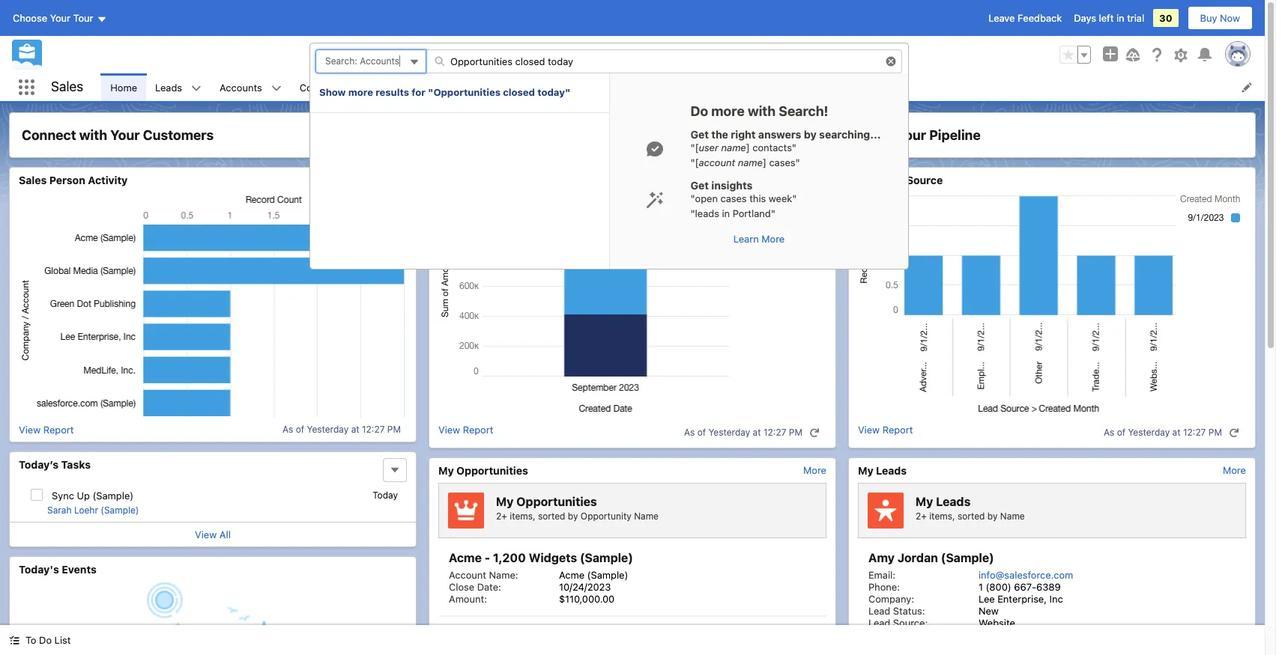 Task type: vqa. For each thing, say whether or not it's contained in the screenshot.
"New" for Amy Jordan (Sample)
no



Task type: locate. For each thing, give the bounding box(es) containing it.
2 lead from the top
[[869, 618, 891, 630]]

1 name from the left
[[634, 511, 659, 522]]

2+ inside my opportunities 2+ items, sorted by opportunity name
[[496, 511, 507, 522]]

view all link
[[195, 529, 231, 541]]

1 horizontal spatial view report
[[439, 424, 494, 436]]

name up info@salesforce.com link
[[1001, 511, 1025, 522]]

1 2+ from the left
[[496, 511, 507, 522]]

None text field
[[316, 49, 427, 73]]

3 view report from the left
[[858, 424, 913, 436]]

company:
[[869, 594, 915, 606]]

lead down phone:
[[869, 606, 891, 618]]

0 vertical spatial in
[[1117, 12, 1125, 24]]

portland"
[[733, 207, 776, 219]]

2 items, from the left
[[930, 511, 956, 522]]

get for get the right answers by searching...
[[691, 128, 709, 141]]

name:
[[489, 570, 518, 582]]

1 horizontal spatial of
[[698, 427, 706, 439]]

yesterday
[[307, 424, 349, 436], [709, 427, 751, 439], [1129, 427, 1170, 439]]

1 horizontal spatial as of yesterday at 12:​27 pm
[[685, 427, 803, 439]]

view report link for build your pipeline
[[858, 424, 913, 442]]

in right left
[[1117, 12, 1125, 24]]

for
[[412, 86, 426, 98]]

1 horizontal spatial more link
[[1224, 464, 1247, 476]]

info@salesforce.com
[[979, 570, 1074, 582]]

(sample) down sync up (sample) link
[[101, 505, 139, 516]]

2+ up jordan
[[916, 511, 927, 522]]

your left tour
[[50, 12, 70, 24]]

1 vertical spatial "[
[[691, 156, 699, 168]]

3 view report link from the left
[[858, 424, 913, 442]]

by inside my opportunities 2+ items, sorted by opportunity name
[[568, 511, 578, 522]]

1 horizontal spatial 2+
[[916, 511, 927, 522]]

2 horizontal spatial view report link
[[858, 424, 913, 442]]

0 horizontal spatial ]
[[747, 142, 750, 154]]

amy jordan (sample)
[[869, 552, 995, 565]]

2 name from the left
[[1001, 511, 1025, 522]]

more right show
[[348, 86, 373, 98]]

show more results for "opportunities closed today"
[[319, 86, 571, 98]]

text default image
[[646, 140, 664, 158], [646, 191, 664, 209], [810, 428, 820, 438]]

sales for sales
[[51, 79, 83, 95]]

0 horizontal spatial yesterday
[[307, 424, 349, 436]]

as for amy
[[1104, 427, 1115, 439]]

1 vertical spatial ]
[[763, 156, 767, 168]]

12:​27 for my opportunities
[[764, 427, 787, 439]]

0 horizontal spatial more link
[[804, 464, 827, 476]]

list containing home
[[101, 73, 1266, 101]]

1 view report from the left
[[19, 424, 74, 436]]

0 horizontal spatial with
[[79, 127, 107, 143]]

leads
[[155, 81, 182, 93], [858, 174, 889, 187], [877, 464, 907, 477], [937, 495, 971, 509]]

view report link up my opportunities
[[439, 424, 494, 442]]

pm
[[387, 424, 401, 436], [789, 427, 803, 439], [1209, 427, 1223, 439]]

choose
[[13, 12, 47, 24]]

by down search!
[[804, 128, 817, 141]]

(sample) up sarah loehr (sample) link
[[93, 490, 134, 502]]

lee
[[979, 594, 995, 606]]

1 vertical spatial text default image
[[646, 191, 664, 209]]

0 horizontal spatial view report link
[[19, 424, 74, 436]]

by up info@salesforce.com
[[988, 511, 998, 522]]

1 lead from the top
[[869, 606, 891, 618]]

all
[[220, 529, 231, 541]]

10/24/2023
[[559, 582, 611, 594]]

2 more link from the left
[[1224, 464, 1247, 476]]

sorted inside my opportunities 2+ items, sorted by opportunity name
[[538, 511, 566, 522]]

0 horizontal spatial 2+
[[496, 511, 507, 522]]

1 horizontal spatial items,
[[930, 511, 956, 522]]

sorted up widgets
[[538, 511, 566, 522]]

0 horizontal spatial 12:​27
[[362, 424, 385, 436]]

your for choose
[[50, 12, 70, 24]]

calendar list item
[[469, 73, 547, 101]]

0 horizontal spatial your
[[50, 12, 70, 24]]

1 horizontal spatial do
[[691, 103, 709, 119]]

2 2+ from the left
[[916, 511, 927, 522]]

more up the
[[712, 103, 745, 119]]

1 horizontal spatial as
[[685, 427, 695, 439]]

1 horizontal spatial report
[[463, 424, 494, 436]]

1 more link from the left
[[804, 464, 827, 476]]

1 horizontal spatial at
[[753, 427, 761, 439]]

view report up my leads
[[858, 424, 913, 436]]

0 horizontal spatial name
[[634, 511, 659, 522]]

date:
[[477, 582, 501, 594]]

1 horizontal spatial more
[[1224, 464, 1247, 476]]

0 horizontal spatial in
[[722, 207, 730, 219]]

"opportunities
[[428, 86, 501, 98]]

source:
[[894, 618, 928, 630]]

2 report from the left
[[463, 424, 494, 436]]

in inside get insights "open cases this week" "leads in portland"
[[722, 207, 730, 219]]

sales left person
[[19, 174, 47, 187]]

0 vertical spatial opportunities
[[378, 81, 440, 93]]

pm for my leads
[[1209, 427, 1223, 439]]

view up my opportunities
[[439, 424, 460, 436]]

items,
[[510, 511, 536, 522], [930, 511, 956, 522]]

0 horizontal spatial report
[[43, 424, 74, 436]]

sync
[[52, 490, 74, 502]]

cases"
[[770, 156, 800, 168]]

report
[[43, 424, 74, 436], [463, 424, 494, 436], [883, 424, 913, 436]]

0 vertical spatial sales
[[51, 79, 83, 95]]

items, up 1,200
[[510, 511, 536, 522]]

"[
[[691, 142, 699, 154], [691, 156, 699, 168]]

1 horizontal spatial name
[[1001, 511, 1025, 522]]

0 horizontal spatial items,
[[510, 511, 536, 522]]

acme (sample)
[[559, 570, 629, 582]]

"leads
[[691, 207, 720, 219]]

report up my leads
[[883, 424, 913, 436]]

"[ down user
[[691, 156, 699, 168]]

get up user
[[691, 128, 709, 141]]

2 horizontal spatial as
[[1104, 427, 1115, 439]]

(800)
[[986, 582, 1012, 594]]

1 horizontal spatial sorted
[[958, 511, 985, 522]]

2 horizontal spatial as of yesterday at 12:​27 pm
[[1104, 427, 1223, 439]]

acme for acme (sample)
[[559, 570, 585, 582]]

today"
[[538, 86, 571, 98]]

0 horizontal spatial sorted
[[538, 511, 566, 522]]

0 vertical spatial text default image
[[646, 140, 664, 158]]

more link
[[804, 464, 827, 476], [1224, 464, 1247, 476]]

0 vertical spatial acme
[[449, 552, 482, 565]]

as of yesterday at 12:​27 pm for acme - 1,200 widgets (sample)
[[685, 427, 803, 439]]

more
[[348, 86, 373, 98], [712, 103, 745, 119]]

2 horizontal spatial yesterday
[[1129, 427, 1170, 439]]

opportunities inside 'link'
[[457, 464, 528, 477]]

2+ inside my leads 2+ items, sorted by name
[[916, 511, 927, 522]]

forecasts link
[[547, 73, 609, 101]]

lee enterprise, inc
[[979, 594, 1064, 606]]

my for my leads 2+ items, sorted by name
[[916, 495, 934, 509]]

0 vertical spatial do
[[691, 103, 709, 119]]

view report up my opportunities
[[439, 424, 494, 436]]

sorted inside my leads 2+ items, sorted by name
[[958, 511, 985, 522]]

acme down widgets
[[559, 570, 585, 582]]

by left opportunity
[[568, 511, 578, 522]]

amy
[[869, 552, 895, 565]]

build your pipeline
[[861, 127, 981, 143]]

opportunities for my opportunities 2+ items, sorted by opportunity name
[[517, 495, 597, 509]]

your down home link
[[110, 127, 140, 143]]

my inside 'link'
[[439, 464, 454, 477]]

sales up connect
[[51, 79, 83, 95]]

1 horizontal spatial 12:​27
[[764, 427, 787, 439]]

1 vertical spatial acme
[[559, 570, 585, 582]]

2 get from the top
[[691, 179, 709, 192]]

0 vertical spatial "[
[[691, 142, 699, 154]]

1 "[ from the top
[[691, 142, 699, 154]]

1 horizontal spatial more
[[712, 103, 745, 119]]

3 report from the left
[[883, 424, 913, 436]]

2 more from the left
[[1224, 464, 1247, 476]]

0 vertical spatial with
[[748, 103, 776, 119]]

view report for build
[[858, 424, 913, 436]]

with
[[748, 103, 776, 119], [79, 127, 107, 143]]

name down right
[[722, 142, 747, 154]]

yesterday for acme - 1,200 widgets (sample)
[[709, 427, 751, 439]]

2+ for my leads
[[916, 511, 927, 522]]

my inside my opportunities 2+ items, sorted by opportunity name
[[496, 495, 514, 509]]

1 get from the top
[[691, 128, 709, 141]]

search...
[[489, 49, 529, 61]]

of
[[296, 424, 304, 436], [698, 427, 706, 439], [1118, 427, 1126, 439]]

opportunities inside my opportunities 2+ items, sorted by opportunity name
[[517, 495, 597, 509]]

your for build
[[897, 127, 927, 143]]

do right the to
[[39, 635, 52, 647]]

report up my opportunities
[[463, 424, 494, 436]]

view report link up the today's
[[19, 424, 74, 436]]

0 vertical spatial more
[[348, 86, 373, 98]]

0 horizontal spatial do
[[39, 635, 52, 647]]

my opportunities
[[439, 464, 528, 477]]

"open
[[691, 193, 718, 205]]

view report up the today's
[[19, 424, 74, 436]]

insights
[[712, 179, 753, 192]]

(sample)
[[93, 490, 134, 502], [101, 505, 139, 516], [580, 552, 633, 565], [941, 552, 995, 565], [587, 570, 629, 582]]

close date:
[[449, 582, 501, 594]]

text default image inside to do list button
[[9, 636, 19, 646]]

1 more from the left
[[804, 464, 827, 476]]

now
[[1221, 12, 1241, 24]]

1 horizontal spatial pm
[[789, 427, 803, 439]]

to do list
[[25, 635, 71, 647]]

1 vertical spatial get
[[691, 179, 709, 192]]

text default image
[[191, 83, 202, 94], [271, 83, 282, 94], [1229, 428, 1240, 438], [9, 636, 19, 646]]

0 horizontal spatial pm
[[387, 424, 401, 436]]

report up today's tasks
[[43, 424, 74, 436]]

name right opportunity
[[634, 511, 659, 522]]

2 horizontal spatial view report
[[858, 424, 913, 436]]

do up user
[[691, 103, 709, 119]]

2 vertical spatial text default image
[[810, 428, 820, 438]]

feedback
[[1018, 12, 1063, 24]]

your inside dropdown button
[[50, 12, 70, 24]]

more for results
[[348, 86, 373, 98]]

0 horizontal spatial more
[[804, 464, 827, 476]]

tour
[[73, 12, 93, 24]]

0 horizontal spatial view report
[[19, 424, 74, 436]]

name down contacts" in the top right of the page
[[738, 156, 763, 168]]

2 horizontal spatial report
[[883, 424, 913, 436]]

at for amy
[[1173, 427, 1181, 439]]

2 horizontal spatial pm
[[1209, 427, 1223, 439]]

week"
[[769, 193, 797, 205]]

calendar link
[[469, 73, 527, 101]]

1 sorted from the left
[[538, 511, 566, 522]]

days left in trial
[[1075, 12, 1145, 24]]

1 view report link from the left
[[19, 424, 74, 436]]

as of yesterday at 12:​27 pm for amy jordan (sample)
[[1104, 427, 1223, 439]]

leave feedback
[[989, 12, 1063, 24]]

1 vertical spatial with
[[79, 127, 107, 143]]

lead down the company:
[[869, 618, 891, 630]]

1 horizontal spatial yesterday
[[709, 427, 751, 439]]

1 vertical spatial in
[[722, 207, 730, 219]]

with right connect
[[79, 127, 107, 143]]

1 vertical spatial do
[[39, 635, 52, 647]]

1 horizontal spatial acme
[[559, 570, 585, 582]]

list item
[[609, 73, 701, 101]]

search!
[[779, 103, 829, 119]]

your
[[50, 12, 70, 24], [110, 127, 140, 143], [897, 127, 927, 143]]

1 items, from the left
[[510, 511, 536, 522]]

1 vertical spatial opportunities
[[457, 464, 528, 477]]

get the right answers by searching... "[ user name ] contacts" "[ account name ] cases"
[[691, 128, 881, 168]]

buy now button
[[1188, 6, 1254, 30]]

2 horizontal spatial of
[[1118, 427, 1126, 439]]

more for with
[[712, 103, 745, 119]]

sorted
[[538, 511, 566, 522], [958, 511, 985, 522]]

items, up amy jordan (sample)
[[930, 511, 956, 522]]

get inside get the right answers by searching... "[ user name ] contacts" "[ account name ] cases"
[[691, 128, 709, 141]]

inc
[[1050, 594, 1064, 606]]

items, inside my opportunities 2+ items, sorted by opportunity name
[[510, 511, 536, 522]]

1 horizontal spatial sales
[[51, 79, 83, 95]]

acme up account
[[449, 552, 482, 565]]

my inside my leads 2+ items, sorted by name
[[916, 495, 934, 509]]

cases
[[721, 193, 747, 205]]

name
[[722, 142, 747, 154], [738, 156, 763, 168]]

opportunities list item
[[369, 73, 469, 101]]

1 vertical spatial sales
[[19, 174, 47, 187]]

(sample) up 1
[[941, 552, 995, 565]]

0 horizontal spatial more
[[348, 86, 373, 98]]

opportunities
[[378, 81, 440, 93], [457, 464, 528, 477], [517, 495, 597, 509]]

1 horizontal spatial view report link
[[439, 424, 494, 442]]

2 horizontal spatial your
[[897, 127, 927, 143]]

2 horizontal spatial at
[[1173, 427, 1181, 439]]

at
[[351, 424, 360, 436], [753, 427, 761, 439], [1173, 427, 1181, 439]]

opportunities inside list item
[[378, 81, 440, 93]]

by
[[804, 128, 817, 141], [892, 174, 904, 187], [568, 511, 578, 522], [988, 511, 998, 522]]

1 report from the left
[[43, 424, 74, 436]]

2+ up 1,200
[[496, 511, 507, 522]]

list
[[101, 73, 1266, 101]]

at for acme
[[753, 427, 761, 439]]

2 sorted from the left
[[958, 511, 985, 522]]

in down cases
[[722, 207, 730, 219]]

contacts"
[[753, 142, 797, 154]]

view report link up my leads
[[858, 424, 913, 442]]

leads link
[[146, 73, 191, 101]]

2 horizontal spatial 12:​27
[[1184, 427, 1207, 439]]

] down right
[[747, 142, 750, 154]]

today's events
[[19, 563, 97, 576]]

2 vertical spatial opportunities
[[517, 495, 597, 509]]

] down contacts" in the top right of the page
[[763, 156, 767, 168]]

12:​27
[[362, 424, 385, 436], [764, 427, 787, 439], [1184, 427, 1207, 439]]

0 vertical spatial get
[[691, 128, 709, 141]]

group
[[1060, 46, 1092, 64]]

with up answers
[[748, 103, 776, 119]]

0 horizontal spatial acme
[[449, 552, 482, 565]]

acme for acme - 1,200 widgets (sample)
[[449, 552, 482, 565]]

items, inside my leads 2+ items, sorted by name
[[930, 511, 956, 522]]

sales person activity
[[19, 174, 128, 187]]

0 horizontal spatial sales
[[19, 174, 47, 187]]

events
[[62, 563, 97, 576]]

get up "open at the top right of page
[[691, 179, 709, 192]]

do inside button
[[39, 635, 52, 647]]

your right build
[[897, 127, 927, 143]]

1 vertical spatial more
[[712, 103, 745, 119]]

"[ up account
[[691, 142, 699, 154]]

today's tasks
[[19, 458, 91, 471]]

in
[[1117, 12, 1125, 24], [722, 207, 730, 219]]

sorted up amy jordan (sample)
[[958, 511, 985, 522]]

get inside get insights "open cases this week" "leads in portland"
[[691, 179, 709, 192]]

choose your tour
[[13, 12, 93, 24]]

report for build
[[883, 424, 913, 436]]

2 view report from the left
[[439, 424, 494, 436]]

lead for lead source:
[[869, 618, 891, 630]]



Task type: describe. For each thing, give the bounding box(es) containing it.
0 vertical spatial name
[[722, 142, 747, 154]]

pm for my opportunities
[[789, 427, 803, 439]]

view up my leads
[[858, 424, 880, 436]]

1 horizontal spatial your
[[110, 127, 140, 143]]

loehr
[[74, 505, 98, 516]]

leads inside list item
[[155, 81, 182, 93]]

buy
[[1201, 12, 1218, 24]]

today's
[[19, 458, 59, 471]]

more link for amy jordan (sample)
[[1224, 464, 1247, 476]]

customers
[[143, 127, 214, 143]]

12:​27 for my leads
[[1184, 427, 1207, 439]]

today's
[[19, 563, 59, 576]]

lead source:
[[869, 618, 928, 630]]

more link for acme - 1,200 widgets (sample)
[[804, 464, 827, 476]]

my for my opportunities 2+ items, sorted by opportunity name
[[496, 495, 514, 509]]

leads list item
[[146, 73, 211, 101]]

text default image inside leads list item
[[191, 83, 202, 94]]

more for acme - 1,200 widgets (sample)
[[804, 464, 827, 476]]

source
[[907, 174, 943, 187]]

sorted for leads
[[958, 511, 985, 522]]

my opportunities 2+ items, sorted by opportunity name
[[496, 495, 659, 522]]

text default image inside accounts list item
[[271, 83, 282, 94]]

6389
[[1037, 582, 1061, 594]]

more for amy jordan (sample)
[[1224, 464, 1247, 476]]

amount:
[[449, 594, 487, 606]]

0 vertical spatial ]
[[747, 142, 750, 154]]

website
[[979, 618, 1016, 630]]

phone:
[[869, 582, 900, 594]]

items, for opportunities
[[510, 511, 536, 522]]

connect with your customers
[[22, 127, 214, 143]]

yesterday for amy jordan (sample)
[[1129, 427, 1170, 439]]

home
[[110, 81, 137, 93]]

2 "[ from the top
[[691, 156, 699, 168]]

widgets
[[529, 552, 577, 565]]

view report for connect
[[19, 424, 74, 436]]

opportunity
[[581, 511, 632, 522]]

trial
[[1128, 12, 1145, 24]]

0 horizontal spatial as of yesterday at 12:​27 pm
[[283, 424, 401, 436]]

left
[[1099, 12, 1114, 24]]

accounts list item
[[211, 73, 291, 101]]

2+ for my opportunities
[[496, 511, 507, 522]]

of for amy jordan (sample)
[[1118, 427, 1126, 439]]

closed
[[503, 86, 535, 98]]

jordan
[[898, 552, 939, 565]]

acme - 1,200 widgets (sample)
[[449, 552, 633, 565]]

1 horizontal spatial with
[[748, 103, 776, 119]]

(sample) up acme (sample)
[[580, 552, 633, 565]]

lead for lead status:
[[869, 606, 891, 618]]

search... button
[[460, 43, 759, 67]]

text default image for get the right answers by searching...
[[646, 140, 664, 158]]

view report link for connect with your customers
[[19, 424, 74, 436]]

my for my leads
[[858, 464, 874, 477]]

build
[[861, 127, 894, 143]]

enterprise,
[[998, 594, 1047, 606]]

do more with search!
[[691, 103, 829, 119]]

0 horizontal spatial of
[[296, 424, 304, 436]]

(sample) up '$110,000.00'
[[587, 570, 629, 582]]

my leads 2+ items, sorted by name
[[916, 495, 1025, 522]]

1 horizontal spatial in
[[1117, 12, 1125, 24]]

items, for leads
[[930, 511, 956, 522]]

list
[[54, 635, 71, 647]]

account
[[449, 570, 487, 582]]

choose your tour button
[[12, 6, 108, 30]]

pipeline
[[930, 127, 981, 143]]

Search... search field
[[426, 49, 903, 73]]

by inside my leads 2+ items, sorted by name
[[988, 511, 998, 522]]

1 horizontal spatial ]
[[763, 156, 767, 168]]

text default image for get insights
[[646, 191, 664, 209]]

home link
[[101, 73, 146, 101]]

sync up (sample) link
[[52, 490, 134, 502]]

contacts
[[300, 81, 341, 93]]

info@salesforce.com link
[[979, 570, 1074, 582]]

searching...
[[820, 128, 881, 141]]

0 horizontal spatial at
[[351, 424, 360, 436]]

1
[[979, 582, 984, 594]]

account name:
[[449, 570, 518, 582]]

0 horizontal spatial as
[[283, 424, 293, 436]]

my opportunities link
[[439, 464, 528, 478]]

user
[[699, 142, 719, 154]]

days
[[1075, 12, 1097, 24]]

leave
[[989, 12, 1015, 24]]

my leads
[[858, 464, 907, 477]]

leads inside my leads 2+ items, sorted by name
[[937, 495, 971, 509]]

contacts list item
[[291, 73, 369, 101]]

my leads link
[[858, 464, 907, 478]]

right
[[731, 128, 756, 141]]

get for get insights
[[691, 179, 709, 192]]

answers
[[759, 128, 802, 141]]

opportunities for my opportunities
[[457, 464, 528, 477]]

view up the today's
[[19, 424, 41, 436]]

sales for sales person activity
[[19, 174, 47, 187]]

1 (800) 667-6389
[[979, 582, 1061, 594]]

name inside my leads 2+ items, sorted by name
[[1001, 511, 1025, 522]]

show
[[319, 86, 346, 98]]

report for connect
[[43, 424, 74, 436]]

sarah
[[47, 505, 72, 516]]

accounts link
[[211, 73, 271, 101]]

my for my opportunities
[[439, 464, 454, 477]]

activity
[[88, 174, 128, 187]]

opportunities link
[[369, 73, 449, 101]]

name inside my opportunities 2+ items, sorted by opportunity name
[[634, 511, 659, 522]]

sync up (sample) sarah loehr (sample)
[[47, 490, 139, 516]]

leave feedback link
[[989, 12, 1063, 24]]

accounts
[[220, 81, 262, 93]]

buy now
[[1201, 12, 1241, 24]]

new
[[979, 606, 999, 618]]

to
[[25, 635, 36, 647]]

email:
[[869, 570, 896, 582]]

calendar
[[478, 81, 518, 93]]

leads by source
[[858, 174, 943, 187]]

1,200
[[493, 552, 526, 565]]

by inside get the right answers by searching... "[ user name ] contacts" "[ account name ] cases"
[[804, 128, 817, 141]]

sarah loehr (sample) link
[[47, 505, 139, 517]]

close
[[449, 582, 475, 594]]

account
[[699, 156, 736, 168]]

up
[[77, 490, 90, 502]]

status:
[[894, 606, 926, 618]]

of for acme - 1,200 widgets (sample)
[[698, 427, 706, 439]]

1 vertical spatial name
[[738, 156, 763, 168]]

sorted for opportunities
[[538, 511, 566, 522]]

lead status:
[[869, 606, 926, 618]]

$110,000.00
[[559, 594, 615, 606]]

2 view report link from the left
[[439, 424, 494, 442]]

person
[[49, 174, 85, 187]]

by left 'source'
[[892, 174, 904, 187]]

results
[[376, 86, 409, 98]]

as for acme
[[685, 427, 695, 439]]

today
[[373, 490, 398, 501]]

the
[[712, 128, 729, 141]]

view left all
[[195, 529, 217, 541]]



